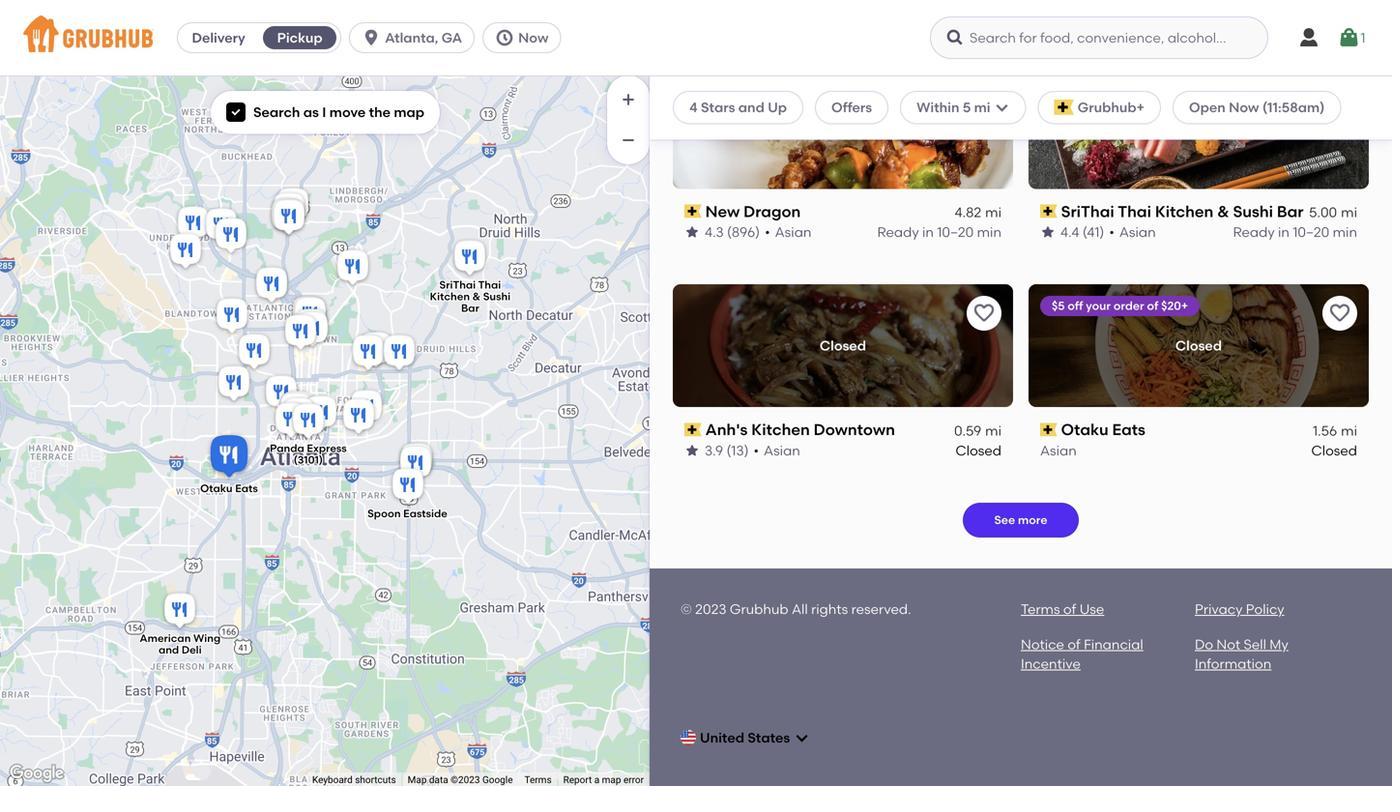 Task type: describe. For each thing, give the bounding box(es) containing it.
not
[[1217, 636, 1241, 653]]

mi for otaku eats
[[1342, 423, 1358, 439]]

0.59
[[955, 423, 982, 439]]

svg image for now
[[495, 28, 515, 47]]

in for srithai thai kitchen & sushi bar
[[1279, 224, 1290, 240]]

star icon image for anh's kitchen downtown
[[685, 443, 700, 458]]

google image
[[5, 761, 69, 786]]

terms of use
[[1021, 601, 1105, 618]]

nova sushi bar & asian bistro ii image
[[281, 312, 320, 355]]

$3 off your order of $15+
[[1052, 81, 1186, 95]]

closed down $20+
[[1176, 338, 1223, 354]]

delivery
[[192, 30, 245, 46]]

4.4
[[1061, 224, 1080, 240]]

new dragon logo image
[[673, 66, 1014, 189]]

stars
[[701, 99, 736, 116]]

thai inside srithai thai kitchen & sushi bar
[[478, 279, 501, 292]]

of left $20+
[[1148, 299, 1159, 313]]

ready in 10–20 min for new dragon
[[878, 224, 1002, 240]]

a
[[595, 774, 600, 786]]

yoi yoi japanese steakhouse & sushi image
[[202, 206, 241, 248]]

4 stars and up
[[690, 99, 787, 116]]

min for srithai thai kitchen & sushi bar
[[1333, 224, 1358, 240]]

do not sell my information link
[[1196, 636, 1289, 672]]

closed down 1.56 mi
[[1312, 442, 1358, 459]]

eastside
[[403, 507, 448, 520]]

my
[[1270, 636, 1289, 653]]

(3101)
[[294, 454, 323, 467]]

0 vertical spatial &
[[1218, 202, 1230, 221]]

0.59 mi
[[955, 423, 1002, 439]]

kwan's deli and korean kitchen image
[[262, 373, 301, 415]]

• for kitchen
[[754, 442, 759, 459]]

svg image up within 5 mi
[[946, 28, 965, 47]]

4.3 (896)
[[705, 224, 760, 240]]

search
[[253, 104, 300, 120]]

0 vertical spatial kitchen
[[1156, 202, 1214, 221]]

bar inside srithai thai kitchen & sushi bar
[[461, 302, 480, 315]]

1 horizontal spatial srithai thai kitchen & sushi bar
[[1062, 202, 1304, 221]]

svg image for search as i move the map
[[230, 107, 242, 118]]

rights
[[812, 601, 848, 618]]

$5 off your order of $20+
[[1052, 299, 1189, 313]]

©
[[681, 601, 692, 618]]

0 vertical spatial save this restaurant image
[[973, 84, 996, 107]]

teriyaki madness image
[[212, 215, 251, 258]]

star icon image for srithai thai kitchen & sushi bar
[[1041, 224, 1056, 240]]

1 vertical spatial save this restaurant image
[[973, 302, 996, 325]]

satto thai and sushi image
[[235, 331, 274, 374]]

american
[[140, 632, 191, 645]]

new dragon
[[706, 202, 801, 221]]

i
[[322, 104, 326, 120]]

1 horizontal spatial eats
[[1113, 420, 1146, 439]]

subscription pass image for srithai thai kitchen & sushi bar
[[1041, 205, 1058, 218]]

grubhub
[[730, 601, 789, 618]]

Search for food, convenience, alcohol... search field
[[931, 16, 1269, 59]]

4.82 mi
[[955, 204, 1002, 221]]

$3
[[1052, 81, 1065, 95]]

united states
[[700, 730, 791, 746]]

1.56 mi
[[1314, 423, 1358, 439]]

& inside srithai thai kitchen & sushi bar
[[473, 290, 481, 303]]

off for srithai
[[1068, 81, 1084, 95]]

5.00 mi
[[1310, 204, 1358, 221]]

subscription pass image for anh's kitchen downtown
[[685, 423, 702, 437]]

3.9 (13)
[[705, 442, 749, 459]]

0 vertical spatial sushi
[[1234, 202, 1274, 221]]

silverlake ramen image
[[291, 295, 330, 337]]

incentive
[[1021, 656, 1081, 672]]

5
[[963, 99, 971, 116]]

chin chin 2 image
[[349, 332, 388, 375]]

atlanta, ga
[[385, 30, 462, 46]]

report
[[564, 774, 592, 786]]

within 5 mi
[[917, 99, 991, 116]]

grubhub plus flag logo image
[[1055, 100, 1074, 115]]

(896)
[[727, 224, 760, 240]]

american wing and deli
[[140, 632, 221, 657]]

panda express (3101)
[[270, 442, 347, 467]]

privacy
[[1196, 601, 1243, 618]]

keyboard shortcuts button
[[312, 773, 396, 786]]

american wing and deli image
[[161, 591, 199, 633]]

mi for anh's kitchen downtown
[[986, 423, 1002, 439]]

notice of financial incentive
[[1021, 636, 1144, 672]]

notice
[[1021, 636, 1065, 653]]

and for deli
[[159, 644, 179, 657]]

map region
[[0, 44, 832, 786]]

language select image
[[681, 730, 696, 746]]

hibachi ko atlanta image
[[268, 196, 307, 238]]

do not sell my information
[[1196, 636, 1289, 672]]

ready for new dragon
[[878, 224, 920, 240]]

1 vertical spatial save this restaurant image
[[1329, 302, 1352, 325]]

4.4 (41)
[[1061, 224, 1105, 240]]

10–20 for new dragon
[[938, 224, 974, 240]]

subscription pass image for new dragon
[[685, 205, 702, 218]]

panda
[[270, 442, 304, 455]]

kitchen inside srithai thai kitchen & sushi bar
[[430, 290, 470, 303]]

plus icon image
[[619, 90, 638, 109]]

1
[[1361, 29, 1366, 46]]

report a map error
[[564, 774, 644, 786]]

4.82
[[955, 204, 982, 221]]

asian up more
[[1041, 442, 1077, 459]]

©2023
[[451, 774, 480, 786]]

ready in 10–20 min for srithai thai kitchen & sushi bar
[[1234, 224, 1358, 240]]

east wave asian fusion image
[[278, 388, 316, 431]]

10–20 for srithai thai kitchen & sushi bar
[[1294, 224, 1330, 240]]

keyboard shortcuts
[[312, 774, 396, 786]]

mukja korean fried chicken image
[[292, 306, 331, 349]]

planet bombay indian cuisine image
[[340, 396, 378, 439]]

now inside button
[[519, 30, 549, 46]]

data
[[429, 774, 449, 786]]

terms link
[[525, 774, 552, 786]]

• for thai
[[1110, 224, 1115, 240]]

terms for terms link on the bottom of page
[[525, 774, 552, 786]]

atlanta,
[[385, 30, 439, 46]]

policy
[[1247, 601, 1285, 618]]

2023
[[696, 601, 727, 618]]

sushi inside srithai thai kitchen & sushi bar
[[483, 290, 511, 303]]

up
[[768, 99, 787, 116]]

report a map error link
[[564, 774, 644, 786]]

google
[[483, 774, 513, 786]]

1 horizontal spatial save this restaurant image
[[1329, 84, 1352, 107]]

notice of financial incentive link
[[1021, 636, 1144, 672]]

tko image
[[397, 443, 435, 486]]

the
[[369, 104, 391, 120]]

map
[[408, 774, 427, 786]]

in for new dragon
[[923, 224, 934, 240]]

(41)
[[1083, 224, 1105, 240]]

reserved.
[[852, 601, 912, 618]]

china breeze underground image
[[272, 400, 310, 443]]

0 vertical spatial bar
[[1278, 202, 1304, 221]]

anh's kitchen downtown image
[[302, 393, 340, 436]]

deli
[[182, 644, 202, 657]]

flying fish sushi & robata grill image
[[166, 231, 205, 273]]

see more button
[[963, 503, 1079, 538]]

anh's
[[706, 420, 748, 439]]

do
[[1196, 636, 1214, 653]]

ga
[[442, 30, 462, 46]]

more
[[1019, 513, 1048, 527]]

(13)
[[727, 442, 749, 459]]

asian for dragon
[[775, 224, 812, 240]]

spoon eastside image
[[389, 466, 428, 508]]

terms of use link
[[1021, 601, 1105, 618]]

5.00
[[1310, 204, 1338, 221]]

mi for srithai thai kitchen & sushi bar
[[1342, 204, 1358, 221]]

asian for kitchen
[[764, 442, 801, 459]]



Task type: vqa. For each thing, say whether or not it's contained in the screenshot.
(202)
no



Task type: locate. For each thing, give the bounding box(es) containing it.
srithai
[[1062, 202, 1115, 221], [440, 279, 476, 292]]

map right "the" at the left top of the page
[[394, 104, 425, 120]]

of up 'incentive'
[[1068, 636, 1081, 653]]

1 vertical spatial srithai
[[440, 279, 476, 292]]

lifting noodles ramen image
[[398, 441, 436, 483]]

1 horizontal spatial otaku eats
[[1062, 420, 1146, 439]]

1 vertical spatial your
[[1087, 299, 1111, 313]]

0 vertical spatial save this restaurant image
[[1329, 84, 1352, 107]]

• asian for kitchen
[[754, 442, 801, 459]]

otaku eats inside map region
[[200, 482, 258, 495]]

1 vertical spatial map
[[602, 774, 621, 786]]

1 off from the top
[[1068, 81, 1084, 95]]

terms for terms of use
[[1021, 601, 1061, 618]]

asian for thai
[[1120, 224, 1157, 240]]

subscription pass image for otaku eats
[[1041, 423, 1058, 437]]

min
[[978, 224, 1002, 240], [1333, 224, 1358, 240]]

1 in from the left
[[923, 224, 934, 240]]

0 horizontal spatial subscription pass image
[[685, 423, 702, 437]]

map right a
[[602, 774, 621, 786]]

grubhub+
[[1078, 99, 1145, 116]]

srithai thai kitchen & sushi bar image
[[451, 237, 489, 280]]

order left $20+
[[1114, 299, 1145, 313]]

min for new dragon
[[978, 224, 1002, 240]]

1 min from the left
[[978, 224, 1002, 240]]

keyboard
[[312, 774, 353, 786]]

urban hai image
[[289, 294, 328, 336]]

1 horizontal spatial &
[[1218, 202, 1230, 221]]

1 horizontal spatial subscription pass image
[[1041, 205, 1058, 218]]

0 horizontal spatial subscription pass image
[[685, 205, 702, 218]]

mi right 5
[[975, 99, 991, 116]]

min down 4.82 mi
[[978, 224, 1002, 240]]

mi right 5.00
[[1342, 204, 1358, 221]]

10–20 down 4.82
[[938, 224, 974, 240]]

1 vertical spatial subscription pass image
[[685, 423, 702, 437]]

spoon eastside
[[368, 507, 448, 520]]

and inside the american wing and deli
[[159, 644, 179, 657]]

0 vertical spatial subscription pass image
[[685, 205, 702, 218]]

terms up 'notice'
[[1021, 601, 1061, 618]]

1 button
[[1338, 20, 1366, 55]]

wagamama image
[[213, 296, 251, 338]]

spoon
[[368, 507, 401, 520]]

&
[[1218, 202, 1230, 221], [473, 290, 481, 303]]

0 horizontal spatial terms
[[525, 774, 552, 786]]

now button
[[483, 22, 569, 53]]

1 horizontal spatial •
[[765, 224, 771, 240]]

1 vertical spatial and
[[159, 644, 179, 657]]

0 horizontal spatial thai
[[478, 279, 501, 292]]

svg image for 1
[[1338, 26, 1361, 49]]

1 your from the top
[[1086, 81, 1111, 95]]

open
[[1190, 99, 1226, 116]]

delivery button
[[178, 22, 259, 53]]

star icon image for new dragon
[[685, 224, 700, 240]]

and left up at the top right
[[739, 99, 765, 116]]

1 vertical spatial now
[[1230, 99, 1260, 116]]

1 vertical spatial otaku
[[200, 482, 233, 495]]

• asian right (41)
[[1110, 224, 1157, 240]]

kitchen down srithai thai kitchen & sushi bar logo
[[1156, 202, 1214, 221]]

4
[[690, 99, 698, 116]]

0 horizontal spatial save this restaurant image
[[973, 84, 996, 107]]

0 vertical spatial off
[[1068, 81, 1084, 95]]

0 horizontal spatial ready
[[878, 224, 920, 240]]

off right $5
[[1068, 299, 1084, 313]]

0 vertical spatial your
[[1086, 81, 1111, 95]]

svg image
[[1298, 26, 1321, 49], [362, 28, 381, 47], [946, 28, 965, 47], [995, 100, 1010, 115]]

financial
[[1084, 636, 1144, 653]]

1 vertical spatial kitchen
[[430, 290, 470, 303]]

privacy policy link
[[1196, 601, 1285, 618]]

express
[[307, 442, 347, 455]]

star icon image left 4.4
[[1041, 224, 1056, 240]]

0 horizontal spatial in
[[923, 224, 934, 240]]

srithai thai kitchen & sushi bar logo image
[[1029, 66, 1370, 189]]

new
[[706, 202, 740, 221]]

• asian down dragon
[[765, 224, 812, 240]]

subscription pass image left "new"
[[685, 205, 702, 218]]

sushi left 5.00
[[1234, 202, 1274, 221]]

1 horizontal spatial 10–20
[[1294, 224, 1330, 240]]

now right ga
[[519, 30, 549, 46]]

3.9
[[705, 442, 724, 459]]

map data ©2023 google
[[408, 774, 513, 786]]

• down dragon
[[765, 224, 771, 240]]

order up grubhub+
[[1114, 81, 1145, 95]]

sushi down srithai thai kitchen & sushi bar image
[[483, 290, 511, 303]]

new dragon image
[[174, 204, 213, 246]]

2 order from the top
[[1114, 299, 1145, 313]]

0 horizontal spatial •
[[754, 442, 759, 459]]

0 horizontal spatial 10–20
[[938, 224, 974, 240]]

© 2023 grubhub all rights reserved.
[[681, 601, 912, 618]]

svg image left "atlanta,"
[[362, 28, 381, 47]]

0 horizontal spatial kitchen
[[430, 290, 470, 303]]

1 horizontal spatial sushi
[[1234, 202, 1274, 221]]

1 vertical spatial srithai thai kitchen & sushi bar
[[430, 279, 511, 315]]

use
[[1080, 601, 1105, 618]]

& down srithai thai kitchen & sushi bar logo
[[1218, 202, 1230, 221]]

1 horizontal spatial now
[[1230, 99, 1260, 116]]

pickup
[[277, 30, 323, 46]]

• asian down the "anh's kitchen downtown"
[[754, 442, 801, 459]]

star icon image left 4.3
[[685, 224, 700, 240]]

1 horizontal spatial terms
[[1021, 601, 1061, 618]]

0 vertical spatial map
[[394, 104, 425, 120]]

star icon image left 3.9
[[685, 443, 700, 458]]

bar down srithai thai kitchen & sushi bar image
[[461, 302, 480, 315]]

wing
[[193, 632, 221, 645]]

save this restaurant image right (11:58am) on the right of page
[[1329, 84, 1352, 107]]

1 horizontal spatial map
[[602, 774, 621, 786]]

1 ready in 10–20 min from the left
[[878, 224, 1002, 240]]

makimono image
[[347, 387, 386, 430]]

• right "(13)"
[[754, 442, 759, 459]]

jinya ramen bar image
[[380, 332, 419, 375]]

error
[[624, 774, 644, 786]]

panda express (3101) image
[[289, 401, 328, 443]]

closed down 0.59 mi at the right
[[956, 442, 1002, 459]]

10–20 down 5.00
[[1294, 224, 1330, 240]]

your right $5
[[1087, 299, 1111, 313]]

asian down the "anh's kitchen downtown"
[[764, 442, 801, 459]]

0 vertical spatial srithai thai kitchen & sushi bar
[[1062, 202, 1304, 221]]

0 horizontal spatial now
[[519, 30, 549, 46]]

privacy policy
[[1196, 601, 1285, 618]]

1 horizontal spatial ready in 10–20 min
[[1234, 224, 1358, 240]]

off right the $3
[[1068, 81, 1084, 95]]

subscription pass image
[[1041, 205, 1058, 218], [685, 423, 702, 437]]

$15+
[[1162, 81, 1186, 95]]

ready in 10–20 min down 5.00
[[1234, 224, 1358, 240]]

• for dragon
[[765, 224, 771, 240]]

eats
[[1113, 420, 1146, 439], [235, 482, 258, 495]]

1 horizontal spatial subscription pass image
[[1041, 423, 1058, 437]]

of left use
[[1064, 601, 1077, 618]]

save this restaurant button
[[967, 78, 1002, 113], [1323, 78, 1358, 113], [967, 296, 1002, 331], [1323, 296, 1358, 331]]

closed
[[820, 338, 867, 354], [1176, 338, 1223, 354], [956, 442, 1002, 459], [1312, 442, 1358, 459]]

$20+
[[1162, 299, 1189, 313]]

blue india image
[[293, 309, 332, 352]]

okiboru image
[[274, 185, 312, 228]]

china garden image
[[334, 247, 372, 290]]

0 horizontal spatial &
[[473, 290, 481, 303]]

subscription pass image left anh's
[[685, 423, 702, 437]]

order for thai
[[1114, 81, 1145, 95]]

your up grubhub+
[[1086, 81, 1111, 95]]

kitchen right anh's
[[752, 420, 810, 439]]

1 horizontal spatial thai
[[1118, 202, 1152, 221]]

(11:58am)
[[1263, 99, 1326, 116]]

see
[[995, 513, 1016, 527]]

save this restaurant image
[[1329, 84, 1352, 107], [973, 302, 996, 325]]

1 vertical spatial terms
[[525, 774, 552, 786]]

anh's kitchen downtown
[[706, 420, 896, 439]]

2 horizontal spatial kitchen
[[1156, 202, 1214, 221]]

and left deli
[[159, 644, 179, 657]]

2 vertical spatial kitchen
[[752, 420, 810, 439]]

0 horizontal spatial map
[[394, 104, 425, 120]]

ready in 10–20 min down 4.82
[[878, 224, 1002, 240]]

mi right 4.82
[[986, 204, 1002, 221]]

and
[[739, 99, 765, 116], [159, 644, 179, 657]]

0 horizontal spatial srithai thai kitchen & sushi bar
[[430, 279, 511, 315]]

& down srithai thai kitchen & sushi bar image
[[473, 290, 481, 303]]

10–20
[[938, 224, 974, 240], [1294, 224, 1330, 240]]

• asian
[[765, 224, 812, 240], [1110, 224, 1157, 240], [754, 442, 801, 459]]

1 horizontal spatial otaku
[[1062, 420, 1109, 439]]

dragon
[[744, 202, 801, 221]]

asian right (41)
[[1120, 224, 1157, 240]]

states
[[748, 730, 791, 746]]

eats inside map region
[[235, 482, 258, 495]]

1 horizontal spatial srithai
[[1062, 202, 1115, 221]]

1 horizontal spatial save this restaurant image
[[1329, 302, 1352, 325]]

1 vertical spatial subscription pass image
[[1041, 423, 1058, 437]]

mi right the '0.59'
[[986, 423, 1002, 439]]

asian down dragon
[[775, 224, 812, 240]]

united
[[700, 730, 745, 746]]

0 vertical spatial eats
[[1113, 420, 1146, 439]]

0 horizontal spatial srithai
[[440, 279, 476, 292]]

your
[[1086, 81, 1111, 95], [1087, 299, 1111, 313]]

your for srithai
[[1086, 81, 1111, 95]]

1 vertical spatial bar
[[461, 302, 480, 315]]

2 10–20 from the left
[[1294, 224, 1330, 240]]

1 vertical spatial off
[[1068, 299, 1084, 313]]

svg image
[[1338, 26, 1361, 49], [495, 28, 515, 47], [230, 107, 242, 118], [794, 730, 810, 746]]

srithai inside srithai thai kitchen & sushi bar
[[440, 279, 476, 292]]

offers
[[832, 99, 873, 116]]

0 horizontal spatial bar
[[461, 302, 480, 315]]

1 vertical spatial order
[[1114, 299, 1145, 313]]

• right (41)
[[1110, 224, 1115, 240]]

subscription pass image
[[685, 205, 702, 218], [1041, 423, 1058, 437]]

sri thai kitchen & sushi bar image
[[252, 265, 291, 307]]

ra sushi atlanta image
[[270, 190, 309, 233]]

1 horizontal spatial kitchen
[[752, 420, 810, 439]]

svg image right 5
[[995, 100, 1010, 115]]

2 horizontal spatial •
[[1110, 224, 1115, 240]]

terms left report
[[525, 774, 552, 786]]

minus icon image
[[619, 131, 638, 150]]

srithai thai kitchen & sushi bar
[[1062, 202, 1304, 221], [430, 279, 511, 315]]

lucky china 8 image
[[215, 363, 253, 406]]

subscription pass image right 4.82 mi
[[1041, 205, 1058, 218]]

1 horizontal spatial in
[[1279, 224, 1290, 240]]

svg image left 1 button
[[1298, 26, 1321, 49]]

mi for new dragon
[[986, 204, 1002, 221]]

• asian for dragon
[[765, 224, 812, 240]]

min down 5.00 mi
[[1333, 224, 1358, 240]]

2 min from the left
[[1333, 224, 1358, 240]]

bar
[[1278, 202, 1304, 221], [461, 302, 480, 315]]

srithai thai kitchen & sushi bar inside map region
[[430, 279, 511, 315]]

save this restaurant image
[[973, 84, 996, 107], [1329, 302, 1352, 325]]

2 in from the left
[[1279, 224, 1290, 240]]

0 horizontal spatial min
[[978, 224, 1002, 240]]

svg image inside 1 button
[[1338, 26, 1361, 49]]

$5
[[1052, 299, 1065, 313]]

order for eats
[[1114, 299, 1145, 313]]

bar left 5.00
[[1278, 202, 1304, 221]]

0 horizontal spatial save this restaurant image
[[973, 302, 996, 325]]

0 horizontal spatial otaku
[[200, 482, 233, 495]]

0 vertical spatial now
[[519, 30, 549, 46]]

1.56
[[1314, 423, 1338, 439]]

0 horizontal spatial eats
[[235, 482, 258, 495]]

1 10–20 from the left
[[938, 224, 974, 240]]

main navigation navigation
[[0, 0, 1393, 76]]

0 vertical spatial otaku
[[1062, 420, 1109, 439]]

4.3
[[705, 224, 724, 240]]

1 ready from the left
[[878, 224, 920, 240]]

open now (11:58am)
[[1190, 99, 1326, 116]]

0 horizontal spatial otaku eats
[[200, 482, 258, 495]]

2 ready from the left
[[1234, 224, 1275, 240]]

1 horizontal spatial and
[[739, 99, 765, 116]]

mi right 1.56
[[1342, 423, 1358, 439]]

order
[[1114, 81, 1145, 95], [1114, 299, 1145, 313]]

subscription pass image right 0.59 mi at the right
[[1041, 423, 1058, 437]]

1 vertical spatial otaku eats
[[200, 482, 258, 495]]

1 horizontal spatial ready
[[1234, 224, 1275, 240]]

1 order from the top
[[1114, 81, 1145, 95]]

svg image inside now button
[[495, 28, 515, 47]]

kitchen
[[1156, 202, 1214, 221], [430, 290, 470, 303], [752, 420, 810, 439]]

1 horizontal spatial min
[[1333, 224, 1358, 240]]

0 horizontal spatial ready in 10–20 min
[[878, 224, 1002, 240]]

otaku
[[1062, 420, 1109, 439], [200, 482, 233, 495]]

0 vertical spatial thai
[[1118, 202, 1152, 221]]

1 vertical spatial eats
[[235, 482, 258, 495]]

your for otaku
[[1087, 299, 1111, 313]]

thai
[[1118, 202, 1152, 221], [478, 279, 501, 292]]

0 vertical spatial srithai
[[1062, 202, 1115, 221]]

1 vertical spatial sushi
[[483, 290, 511, 303]]

move
[[330, 104, 366, 120]]

downtown
[[814, 420, 896, 439]]

mi
[[975, 99, 991, 116], [986, 204, 1002, 221], [1342, 204, 1358, 221], [986, 423, 1002, 439], [1342, 423, 1358, 439]]

map
[[394, 104, 425, 120], [602, 774, 621, 786]]

of
[[1148, 81, 1159, 95], [1148, 299, 1159, 313], [1064, 601, 1077, 618], [1068, 636, 1081, 653]]

of inside notice of financial incentive
[[1068, 636, 1081, 653]]

0 vertical spatial order
[[1114, 81, 1145, 95]]

now right open
[[1230, 99, 1260, 116]]

1 vertical spatial thai
[[478, 279, 501, 292]]

benihana atlanta image
[[270, 197, 309, 239]]

svg image inside atlanta, ga button
[[362, 28, 381, 47]]

kitchen down srithai thai kitchen & sushi bar image
[[430, 290, 470, 303]]

save this restaurant image left $5
[[973, 302, 996, 325]]

otaku eats image
[[206, 432, 252, 483]]

2 your from the top
[[1087, 299, 1111, 313]]

off for otaku
[[1068, 299, 1084, 313]]

1 horizontal spatial bar
[[1278, 202, 1304, 221]]

otaku inside map region
[[200, 482, 233, 495]]

shortcuts
[[355, 774, 396, 786]]

china dragon image
[[357, 329, 396, 372]]

0 horizontal spatial sushi
[[483, 290, 511, 303]]

ready for srithai thai kitchen & sushi bar
[[1234, 224, 1275, 240]]

closed up downtown
[[820, 338, 867, 354]]

and for up
[[739, 99, 765, 116]]

information
[[1196, 656, 1272, 672]]

2 off from the top
[[1068, 299, 1084, 313]]

0 vertical spatial otaku eats
[[1062, 420, 1146, 439]]

star icon image
[[685, 224, 700, 240], [1041, 224, 1056, 240], [685, 443, 700, 458]]

atlanta, ga button
[[349, 22, 483, 53]]

2 ready in 10–20 min from the left
[[1234, 224, 1358, 240]]

united states button
[[681, 721, 810, 755]]

within
[[917, 99, 960, 116]]

• asian for thai
[[1110, 224, 1157, 240]]

mr. hibachi image
[[280, 395, 318, 438]]

0 horizontal spatial and
[[159, 644, 179, 657]]

of left $15+
[[1148, 81, 1159, 95]]

0 vertical spatial subscription pass image
[[1041, 205, 1058, 218]]

1 vertical spatial &
[[473, 290, 481, 303]]

svg image inside united states 'button'
[[794, 730, 810, 746]]

pickup button
[[259, 22, 341, 53]]

naanstop image
[[277, 390, 315, 433]]

0 vertical spatial and
[[739, 99, 765, 116]]

0 vertical spatial terms
[[1021, 601, 1061, 618]]

terms
[[1021, 601, 1061, 618], [525, 774, 552, 786]]



